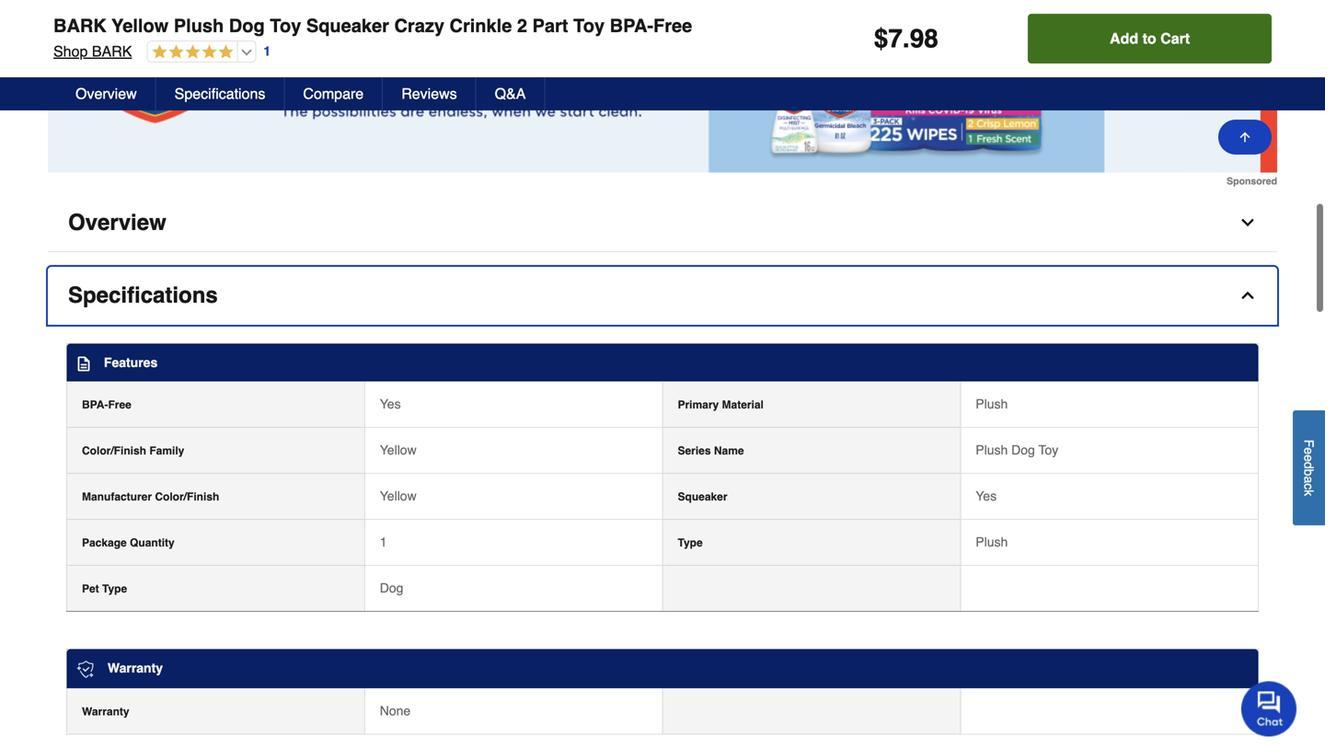 Task type: describe. For each thing, give the bounding box(es) containing it.
0 vertical spatial bark
[[53, 15, 107, 36]]

pet
[[82, 583, 99, 595]]

yellow for plush dog toy
[[380, 443, 417, 457]]

0 horizontal spatial yes
[[380, 397, 401, 411]]

pet type
[[82, 583, 127, 595]]

quantity
[[130, 537, 175, 549]]

package quantity
[[82, 537, 175, 549]]

2 e from the top
[[1302, 455, 1317, 462]]

1 vertical spatial type
[[102, 583, 127, 595]]

0 horizontal spatial 1
[[264, 44, 271, 59]]

0 vertical spatial color/finish
[[82, 445, 146, 457]]

1 horizontal spatial type
[[678, 537, 703, 549]]

7
[[888, 24, 903, 53]]

1 vertical spatial warranty
[[82, 705, 129, 718]]

name
[[714, 445, 744, 457]]

$ 7 . 98
[[874, 24, 939, 53]]

1 vertical spatial free
[[108, 399, 131, 411]]

cart
[[1161, 30, 1190, 47]]

package
[[82, 537, 127, 549]]

0 vertical spatial yellow
[[112, 15, 169, 36]]

add to cart button
[[1028, 14, 1272, 64]]

$
[[874, 24, 888, 53]]

plush dog toy
[[976, 443, 1059, 457]]

primary
[[678, 399, 719, 411]]

crazy
[[394, 15, 445, 36]]

none
[[380, 703, 411, 718]]

f e e d b a c k button
[[1293, 410, 1325, 525]]

1 horizontal spatial toy
[[573, 15, 605, 36]]

0 vertical spatial dog
[[229, 15, 265, 36]]

2 horizontal spatial toy
[[1039, 443, 1059, 457]]

0 vertical spatial overview button
[[57, 77, 156, 110]]

part
[[532, 15, 568, 36]]

5 stars image
[[148, 44, 233, 61]]

1 horizontal spatial 1
[[380, 535, 387, 549]]

0 horizontal spatial squeaker
[[306, 15, 389, 36]]

1 horizontal spatial yes
[[976, 489, 997, 503]]

a
[[1302, 476, 1317, 483]]

1 horizontal spatial dog
[[380, 581, 404, 595]]

crinkle
[[450, 15, 512, 36]]

98
[[910, 24, 939, 53]]

1 horizontal spatial bpa-
[[610, 15, 654, 36]]

notes image
[[76, 356, 91, 371]]

compare button
[[285, 77, 383, 110]]

to
[[1143, 30, 1157, 47]]

b
[[1302, 469, 1317, 476]]

shop
[[53, 43, 88, 60]]

series
[[678, 445, 711, 457]]

0 vertical spatial warranty
[[108, 661, 163, 676]]



Task type: vqa. For each thing, say whether or not it's contained in the screenshot.


Task type: locate. For each thing, give the bounding box(es) containing it.
d
[[1302, 462, 1317, 469]]

k
[[1302, 490, 1317, 496]]

manufacturer color/finish
[[82, 491, 219, 503]]

add
[[1110, 30, 1139, 47]]

1 vertical spatial bpa-
[[82, 399, 108, 411]]

e up b
[[1302, 455, 1317, 462]]

1 vertical spatial yes
[[976, 489, 997, 503]]

features
[[104, 355, 158, 370]]

1 vertical spatial color/finish
[[155, 491, 219, 503]]

specifications for top specifications button
[[175, 85, 265, 102]]

specifications
[[175, 85, 265, 102], [68, 283, 218, 308]]

shop bark
[[53, 43, 132, 60]]

0 vertical spatial yes
[[380, 397, 401, 411]]

specifications down 5 stars "image"
[[175, 85, 265, 102]]

bark right shop on the left of the page
[[92, 43, 132, 60]]

1 vertical spatial specifications button
[[48, 267, 1277, 325]]

1 horizontal spatial free
[[654, 15, 692, 36]]

specifications for bottommost specifications button
[[68, 283, 218, 308]]

1 vertical spatial specifications
[[68, 283, 218, 308]]

f e e d b a c k
[[1302, 440, 1317, 496]]

overview
[[75, 85, 137, 102], [68, 210, 166, 235]]

specifications button
[[156, 77, 285, 110], [48, 267, 1277, 325]]

0 vertical spatial 1
[[264, 44, 271, 59]]

free
[[654, 15, 692, 36], [108, 399, 131, 411]]

1 horizontal spatial squeaker
[[678, 491, 728, 503]]

squeaker up compare at the left top
[[306, 15, 389, 36]]

2 vertical spatial dog
[[380, 581, 404, 595]]

0 vertical spatial specifications
[[175, 85, 265, 102]]

manufacturer
[[82, 491, 152, 503]]

0 vertical spatial overview
[[75, 85, 137, 102]]

reviews
[[401, 85, 457, 102]]

color/finish up the manufacturer
[[82, 445, 146, 457]]

family
[[149, 445, 184, 457]]

yellow for yes
[[380, 489, 417, 503]]

1
[[264, 44, 271, 59], [380, 535, 387, 549]]

0 horizontal spatial bpa-
[[82, 399, 108, 411]]

1 vertical spatial 1
[[380, 535, 387, 549]]

0 vertical spatial specifications button
[[156, 77, 285, 110]]

e up d
[[1302, 447, 1317, 455]]

squeaker down series
[[678, 491, 728, 503]]

1 vertical spatial overview button
[[48, 194, 1277, 252]]

color/finish down family
[[155, 491, 219, 503]]

bpa-free
[[82, 399, 131, 411]]

series name
[[678, 445, 744, 457]]

bpa-
[[610, 15, 654, 36], [82, 399, 108, 411]]

q&a button
[[476, 77, 545, 110]]

bpa- right part on the left top of page
[[610, 15, 654, 36]]

chat invite button image
[[1242, 681, 1298, 737]]

2 vertical spatial yellow
[[380, 489, 417, 503]]

toy
[[270, 15, 301, 36], [573, 15, 605, 36], [1039, 443, 1059, 457]]

compare
[[303, 85, 364, 102]]

e
[[1302, 447, 1317, 455], [1302, 455, 1317, 462]]

0 vertical spatial type
[[678, 537, 703, 549]]

material
[[722, 399, 764, 411]]

plush
[[174, 15, 224, 36], [976, 397, 1008, 411], [976, 443, 1008, 457], [976, 535, 1008, 549]]

1 vertical spatial overview
[[68, 210, 166, 235]]

overview button
[[57, 77, 156, 110], [48, 194, 1277, 252]]

0 horizontal spatial color/finish
[[82, 445, 146, 457]]

specifications up features
[[68, 283, 218, 308]]

yes
[[380, 397, 401, 411], [976, 489, 997, 503]]

warranty
[[108, 661, 163, 676], [82, 705, 129, 718]]

1 horizontal spatial color/finish
[[155, 491, 219, 503]]

advertisement region
[[48, 6, 1277, 187]]

0 horizontal spatial toy
[[270, 15, 301, 36]]

0 horizontal spatial type
[[102, 583, 127, 595]]

yellow
[[112, 15, 169, 36], [380, 443, 417, 457], [380, 489, 417, 503]]

color/finish
[[82, 445, 146, 457], [155, 491, 219, 503]]

c
[[1302, 483, 1317, 490]]

f
[[1302, 440, 1317, 447]]

1 vertical spatial yellow
[[380, 443, 417, 457]]

0 vertical spatial squeaker
[[306, 15, 389, 36]]

2
[[517, 15, 527, 36]]

bark yellow plush dog toy squeaker crazy crinkle 2 part toy bpa-free
[[53, 15, 692, 36]]

arrow up image
[[1238, 130, 1253, 145]]

dog
[[229, 15, 265, 36], [1012, 443, 1035, 457], [380, 581, 404, 595]]

0 vertical spatial free
[[654, 15, 692, 36]]

0 horizontal spatial free
[[108, 399, 131, 411]]

1 vertical spatial squeaker
[[678, 491, 728, 503]]

q&a
[[495, 85, 526, 102]]

1 vertical spatial bark
[[92, 43, 132, 60]]

squeaker
[[306, 15, 389, 36], [678, 491, 728, 503]]

reviews button
[[383, 77, 476, 110]]

color/finish family
[[82, 445, 184, 457]]

chevron up image
[[1239, 286, 1257, 305]]

1 vertical spatial dog
[[1012, 443, 1035, 457]]

primary material
[[678, 399, 764, 411]]

2 horizontal spatial dog
[[1012, 443, 1035, 457]]

chevron down image
[[1239, 214, 1257, 232]]

0 horizontal spatial dog
[[229, 15, 265, 36]]

.
[[903, 24, 910, 53]]

bark
[[53, 15, 107, 36], [92, 43, 132, 60]]

add to cart
[[1110, 30, 1190, 47]]

type
[[678, 537, 703, 549], [102, 583, 127, 595]]

0 vertical spatial bpa-
[[610, 15, 654, 36]]

bpa- down notes icon
[[82, 399, 108, 411]]

1 e from the top
[[1302, 447, 1317, 455]]

bark up shop on the left of the page
[[53, 15, 107, 36]]



